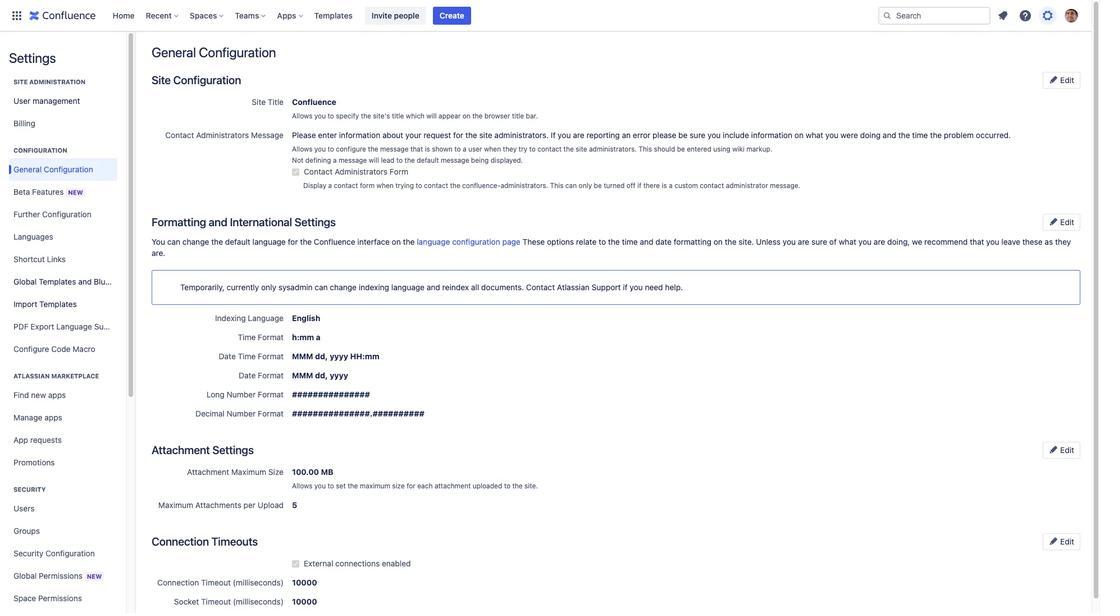 Task type: vqa. For each thing, say whether or not it's contained in the screenshot.
These Options Relate To The Time And Date Formatting On The Site. Unless You Are Sure Of What You Are Doing, We Recommend That You Leave These As They Are.
yes



Task type: describe. For each thing, give the bounding box(es) containing it.
security for security configuration
[[13, 549, 43, 558]]

contact right trying
[[424, 181, 448, 190]]

general configuration inside "link"
[[13, 165, 93, 174]]

1 format from the top
[[258, 333, 284, 342]]

you right if
[[558, 130, 571, 140]]

collapse sidebar image
[[122, 37, 147, 60]]

date
[[656, 237, 672, 247]]

edit for connection timeouts
[[1059, 537, 1075, 547]]

title
[[268, 97, 284, 107]]

these options relate to the time and date formatting on the site. unless you are sure of what you are doing, we recommend that you leave these as they are.
[[152, 237, 1071, 258]]

confluence-
[[462, 181, 501, 190]]

2 vertical spatial be
[[594, 181, 602, 190]]

temporarily,
[[180, 283, 225, 292]]

to right trying
[[416, 181, 422, 190]]

date for date time format
[[219, 352, 236, 361]]

for for request
[[453, 130, 464, 140]]

you left 'leave'
[[987, 237, 1000, 247]]

requests
[[30, 435, 62, 445]]

this inside please enter information about your request for the site administrators. if you are reporting an error please be sure you include information on what you were doing and the time the problem occurred. allows you to configure the message that is shown to a user when they try to contact the site administrators. this should be entered using wiki markup. not defining a message will lead to the default message being displayed.
[[639, 145, 652, 153]]

reporting
[[587, 130, 620, 140]]

please
[[653, 130, 677, 140]]

is inside please enter information about your request for the site administrators. if you are reporting an error please be sure you include information on what you were doing and the time the problem occurred. allows you to configure the message that is shown to a user when they try to contact the site administrators. this should be entered using wiki markup. not defining a message will lead to the default message being displayed.
[[425, 145, 430, 153]]

create
[[440, 10, 465, 20]]

a right "defining"
[[333, 156, 337, 165]]

1 horizontal spatial can
[[315, 283, 328, 292]]

uploaded
[[473, 482, 502, 490]]

attachment for attachment settings
[[152, 444, 210, 457]]

site's
[[373, 112, 390, 120]]

enter
[[318, 130, 337, 140]]

currently
[[227, 283, 259, 292]]

to right try
[[530, 145, 536, 153]]

pdf export language support link
[[9, 316, 123, 338]]

size
[[392, 482, 405, 490]]

further
[[13, 210, 40, 219]]

1 time from the top
[[238, 333, 256, 342]]

billing link
[[9, 112, 117, 135]]

administrators for form
[[335, 167, 388, 176]]

entered
[[687, 145, 712, 153]]

configure
[[336, 145, 366, 153]]

1 horizontal spatial site
[[576, 145, 587, 153]]

0 horizontal spatial site
[[479, 130, 493, 140]]

2 horizontal spatial can
[[566, 181, 577, 190]]

settings icon image
[[1042, 9, 1055, 22]]

2 vertical spatial administrators.
[[501, 181, 548, 190]]

manage apps
[[13, 413, 62, 422]]

1 vertical spatial confluence
[[314, 237, 355, 247]]

language right indexing
[[392, 283, 425, 292]]

occurred.
[[976, 130, 1011, 140]]

specify
[[336, 112, 359, 120]]

site. inside the these options relate to the time and date formatting on the site. unless you are sure of what you are doing, we recommend that you leave these as they are.
[[739, 237, 754, 247]]

user management
[[13, 96, 80, 106]]

1 vertical spatial default
[[225, 237, 250, 247]]

you up "defining"
[[314, 145, 326, 153]]

you right unless
[[783, 237, 796, 247]]

that inside the these options relate to the time and date formatting on the site. unless you are sure of what you are doing, we recommend that you leave these as they are.
[[970, 237, 985, 247]]

enabled
[[382, 559, 411, 569]]

1 vertical spatial administrators.
[[589, 145, 637, 153]]

the left the site's
[[361, 112, 371, 120]]

new for permissions
[[87, 573, 102, 580]]

atlassian marketplace
[[13, 372, 99, 380]]

the up 'form'
[[405, 156, 415, 165]]

2 time from the top
[[238, 352, 256, 361]]

1 vertical spatial only
[[261, 283, 276, 292]]

teams
[[235, 10, 259, 20]]

security for security
[[13, 486, 46, 493]]

global for global templates and blueprints
[[13, 277, 37, 287]]

indexing
[[359, 283, 389, 292]]

users
[[13, 504, 35, 514]]

reindex
[[443, 283, 469, 292]]

global for global permissions new
[[13, 571, 37, 581]]

size
[[268, 467, 284, 477]]

socket timeout (milliseconds)
[[174, 597, 284, 607]]

that inside please enter information about your request for the site administrators. if you are reporting an error please be sure you include information on what you were doing and the time the problem occurred. allows you to configure the message that is shown to a user when they try to contact the site administrators. this should be entered using wiki markup. not defining a message will lead to the default message being displayed.
[[411, 145, 423, 153]]

the down formatting and international settings on the top left of page
[[211, 237, 223, 247]]

being
[[471, 156, 489, 165]]

page
[[503, 237, 521, 247]]

date time format
[[219, 352, 284, 361]]

defining
[[305, 156, 331, 165]]

1 horizontal spatial change
[[330, 283, 357, 292]]

were
[[841, 130, 858, 140]]

permissions for global
[[39, 571, 83, 581]]

and right formatting
[[209, 216, 227, 229]]

upload
[[258, 501, 284, 510]]

you right of
[[859, 237, 872, 247]]

0 horizontal spatial message
[[339, 156, 367, 165]]

allows inside 100.00 mb allows you to set the maximum size for each attachment uploaded to the site.
[[292, 482, 313, 490]]

site administration group
[[9, 66, 117, 138]]

will inside confluence allows you to specify the site's title which will appear on the browser title bar.
[[427, 112, 437, 120]]

global templates and blueprints
[[13, 277, 131, 287]]

format for date time format
[[258, 352, 284, 361]]

find
[[13, 390, 29, 400]]

new
[[31, 390, 46, 400]]

0 vertical spatial support
[[592, 283, 621, 292]]

billing
[[13, 119, 35, 128]]

what inside the these options relate to the time and date formatting on the site. unless you are sure of what you are doing, we recommend that you leave these as they are.
[[839, 237, 857, 247]]

if
[[551, 130, 556, 140]]

time inside please enter information about your request for the site administrators. if you are reporting an error please be sure you include information on what you were doing and the time the problem occurred. allows you to configure the message that is shown to a user when they try to contact the site administrators. this should be entered using wiki markup. not defining a message will lead to the default message being displayed.
[[913, 130, 928, 140]]

site for site configuration
[[152, 74, 171, 87]]

2 horizontal spatial are
[[874, 237, 886, 247]]

beta
[[13, 187, 30, 196]]

atlassian inside 'group'
[[13, 372, 50, 380]]

allows inside confluence allows you to specify the site's title which will appear on the browser title bar.
[[292, 112, 313, 120]]

the right "doing"
[[899, 130, 910, 140]]

contact right the custom
[[700, 181, 724, 190]]

help icon image
[[1019, 9, 1033, 22]]

configuration
[[452, 237, 500, 247]]

atlassian marketplace group
[[9, 361, 117, 478]]

appswitcher icon image
[[10, 9, 24, 22]]

trying
[[396, 181, 414, 190]]

1 information from the left
[[339, 130, 380, 140]]

app requests
[[13, 435, 62, 445]]

shortcut links
[[13, 255, 66, 264]]

further configuration
[[13, 210, 91, 219]]

1 horizontal spatial are
[[798, 237, 810, 247]]

the up display a contact form when trying to contact the confluence-administrators. this can only be turned off if there is a custom contact administrator message.
[[564, 145, 574, 153]]

configuration inside "link"
[[44, 165, 93, 174]]

0 vertical spatial general configuration
[[152, 44, 276, 60]]

on right the interface
[[392, 237, 401, 247]]

external
[[304, 559, 333, 569]]

edit link for attachment settings
[[1043, 442, 1081, 459]]

global templates and blueprints link
[[9, 271, 131, 293]]

contact administrators message
[[165, 130, 284, 140]]

small image
[[1050, 446, 1059, 455]]

the right uploaded
[[513, 482, 523, 490]]

error
[[633, 130, 651, 140]]

invite people button
[[365, 6, 426, 24]]

to left the set
[[328, 482, 334, 490]]

templates for global templates and blueprints
[[39, 277, 76, 287]]

contact inside please enter information about your request for the site administrators. if you are reporting an error please be sure you include information on what you were doing and the time the problem occurred. allows you to configure the message that is shown to a user when they try to contact the site administrators. this should be entered using wiki markup. not defining a message will lead to the default message being displayed.
[[538, 145, 562, 153]]

attachment
[[435, 482, 471, 490]]

2 information from the left
[[752, 130, 793, 140]]

dd, for mmm dd, yyyy hh:mm
[[315, 352, 328, 361]]

formatting
[[152, 216, 206, 229]]

further configuration link
[[9, 203, 117, 226]]

indexing
[[215, 313, 246, 323]]

0 vertical spatial only
[[579, 181, 592, 190]]

1 horizontal spatial language
[[248, 313, 284, 323]]

Search field
[[879, 6, 991, 24]]

1 horizontal spatial is
[[662, 181, 667, 190]]

0 vertical spatial maximum
[[231, 467, 266, 477]]

external connections enabled
[[304, 559, 411, 569]]

they inside please enter information about your request for the site administrators. if you are reporting an error please be sure you include information on what you were doing and the time the problem occurred. allows you to configure the message that is shown to a user when they try to contact the site administrators. this should be entered using wiki markup. not defining a message will lead to the default message being displayed.
[[503, 145, 517, 153]]

number for long
[[227, 390, 256, 399]]

they inside the these options relate to the time and date formatting on the site. unless you are sure of what you are doing, we recommend that you leave these as they are.
[[1056, 237, 1071, 247]]

space
[[13, 594, 36, 603]]

0 vertical spatial general
[[152, 44, 196, 60]]

support inside pdf export language support link
[[94, 322, 123, 331]]

and left reindex
[[427, 283, 440, 292]]

hh:mm
[[350, 352, 380, 361]]

import
[[13, 299, 37, 309]]

attachments
[[195, 501, 242, 510]]

to up 'form'
[[397, 156, 403, 165]]

you can change the default language for the confluence interface on the language configuration page
[[152, 237, 521, 247]]

custom
[[675, 181, 698, 190]]

an
[[622, 130, 631, 140]]

0 horizontal spatial change
[[183, 237, 209, 247]]

on inside confluence allows you to specify the site's title which will appear on the browser title bar.
[[463, 112, 471, 120]]

site for site title
[[252, 97, 266, 107]]

1 vertical spatial maximum
[[158, 501, 193, 510]]

on inside the these options relate to the time and date formatting on the site. unless you are sure of what you are doing, we recommend that you leave these as they are.
[[714, 237, 723, 247]]

1 horizontal spatial if
[[638, 181, 642, 190]]

international
[[230, 216, 292, 229]]

to right shown
[[455, 145, 461, 153]]

to inside confluence allows you to specify the site's title which will appear on the browser title bar.
[[328, 112, 334, 120]]

banner containing home
[[0, 0, 1092, 31]]

general inside "link"
[[13, 165, 42, 174]]

a right display
[[328, 181, 332, 190]]

the right 'configure'
[[368, 145, 378, 153]]

time format
[[238, 333, 284, 342]]

the up user
[[466, 130, 477, 140]]

off
[[627, 181, 636, 190]]

shortcut links link
[[9, 248, 117, 271]]

the left confluence-
[[450, 181, 461, 190]]

connection timeout (milliseconds)
[[157, 578, 284, 588]]

to right uploaded
[[504, 482, 511, 490]]

administrators for message
[[196, 130, 249, 140]]

the right the set
[[348, 482, 358, 490]]

edit link for formatting and international settings
[[1043, 214, 1081, 231]]

there
[[644, 181, 660, 190]]

confluence allows you to specify the site's title which will appear on the browser title bar.
[[292, 97, 538, 120]]

form
[[360, 181, 375, 190]]

site configuration
[[152, 74, 241, 87]]

0 vertical spatial apps
[[48, 390, 66, 400]]

the left problem at the right of page
[[931, 130, 942, 140]]

configuration group
[[9, 135, 131, 364]]

management
[[33, 96, 80, 106]]

marketplace
[[51, 372, 99, 380]]

format for long number format
[[258, 390, 284, 399]]

the right the interface
[[403, 237, 415, 247]]

you inside 100.00 mb allows you to set the maximum size for each attachment uploaded to the site.
[[314, 482, 326, 490]]

security group
[[9, 474, 117, 614]]

sure inside the these options relate to the time and date formatting on the site. unless you are sure of what you are doing, we recommend that you leave these as they are.
[[812, 237, 828, 247]]

1 horizontal spatial message
[[380, 145, 409, 153]]

recent
[[146, 10, 172, 20]]

when inside please enter information about your request for the site administrators. if you are reporting an error please be sure you include information on what you were doing and the time the problem occurred. allows you to configure the message that is shown to a user when they try to contact the site administrators. this should be entered using wiki markup. not defining a message will lead to the default message being displayed.
[[484, 145, 501, 153]]

your
[[406, 130, 422, 140]]

connection timeouts
[[152, 535, 258, 548]]

0 vertical spatial administrators.
[[495, 130, 549, 140]]

a left user
[[463, 145, 467, 153]]

language left configuration
[[417, 237, 450, 247]]

2 vertical spatial settings
[[213, 444, 254, 457]]

2 horizontal spatial settings
[[295, 216, 336, 229]]

edit for formatting and international settings
[[1059, 217, 1075, 227]]



Task type: locate. For each thing, give the bounding box(es) containing it.
mmm for mmm dd, yyyy hh:mm
[[292, 352, 313, 361]]

blueprints
[[94, 277, 131, 287]]

confluence up the please at top
[[292, 97, 336, 107]]

0 vertical spatial atlassian
[[557, 283, 590, 292]]

to
[[328, 112, 334, 120], [328, 145, 334, 153], [455, 145, 461, 153], [530, 145, 536, 153], [397, 156, 403, 165], [416, 181, 422, 190], [599, 237, 606, 247], [328, 482, 334, 490], [504, 482, 511, 490]]

try
[[519, 145, 528, 153]]

socket
[[174, 597, 199, 607]]

connection for connection timeouts
[[152, 535, 209, 548]]

yyyy down mmm dd, yyyy hh:mm
[[330, 371, 348, 380]]

dd, for mmm dd, yyyy
[[315, 371, 328, 380]]

1 vertical spatial attachment
[[187, 467, 229, 477]]

is right there
[[662, 181, 667, 190]]

the left browser
[[473, 112, 483, 120]]

macro
[[73, 344, 95, 354]]

time inside the these options relate to the time and date formatting on the site. unless you are sure of what you are doing, we recommend that you leave these as they are.
[[622, 237, 638, 247]]

0 vertical spatial attachment
[[152, 444, 210, 457]]

0 horizontal spatial if
[[623, 283, 628, 292]]

request
[[424, 130, 451, 140]]

0 vertical spatial timeout
[[201, 578, 231, 588]]

permissions
[[39, 571, 83, 581], [38, 594, 82, 603]]

timeout for connection
[[201, 578, 231, 588]]

0 horizontal spatial this
[[550, 181, 564, 190]]

for right size
[[407, 482, 416, 490]]

that down your
[[411, 145, 423, 153]]

shortcut
[[13, 255, 45, 264]]

message.
[[770, 181, 801, 190]]

yyyy for mmm dd, yyyy hh:mm
[[330, 352, 348, 361]]

edit link for site configuration
[[1043, 72, 1081, 89]]

display a contact form when trying to contact the confluence-administrators. this can only be turned off if there is a custom contact administrator message.
[[303, 181, 801, 190]]

apps
[[277, 10, 296, 20]]

2 edit link from the top
[[1043, 214, 1081, 231]]

administrators. down displayed.
[[501, 181, 548, 190]]

on right formatting at right
[[714, 237, 723, 247]]

1 vertical spatial can
[[167, 237, 180, 247]]

languages link
[[9, 226, 117, 248]]

0 vertical spatial when
[[484, 145, 501, 153]]

configuration inside security group
[[45, 549, 95, 558]]

configuration
[[199, 44, 276, 60], [173, 74, 241, 87], [13, 147, 67, 154], [44, 165, 93, 174], [42, 210, 91, 219], [45, 549, 95, 558]]

relate
[[576, 237, 597, 247]]

the left unless
[[725, 237, 737, 247]]

3 small image from the top
[[1050, 537, 1059, 546]]

1 dd, from the top
[[315, 352, 328, 361]]

notification icon image
[[997, 9, 1010, 22]]

global inside the configuration group
[[13, 277, 37, 287]]

small image for site configuration
[[1050, 75, 1059, 84]]

a right h:mm
[[316, 333, 321, 342]]

security configuration
[[13, 549, 95, 558]]

you up using
[[708, 130, 721, 140]]

0 vertical spatial connection
[[152, 535, 209, 548]]

1 number from the top
[[227, 390, 256, 399]]

0 vertical spatial sure
[[690, 130, 706, 140]]

1 edit link from the top
[[1043, 72, 1081, 89]]

you
[[314, 112, 326, 120], [558, 130, 571, 140], [708, 130, 721, 140], [826, 130, 839, 140], [314, 145, 326, 153], [783, 237, 796, 247], [859, 237, 872, 247], [987, 237, 1000, 247], [630, 283, 643, 292], [314, 482, 326, 490]]

import templates link
[[9, 293, 117, 316]]

confluence image
[[29, 9, 96, 22], [29, 9, 96, 22]]

pdf export language support
[[13, 322, 123, 331]]

app
[[13, 435, 28, 445]]

title right the site's
[[392, 112, 404, 120]]

a left the custom
[[669, 181, 673, 190]]

number up decimal number format
[[227, 390, 256, 399]]

1 vertical spatial apps
[[45, 413, 62, 422]]

atlassian
[[557, 283, 590, 292], [13, 372, 50, 380]]

0 vertical spatial if
[[638, 181, 642, 190]]

atlassian up the new
[[13, 372, 50, 380]]

1 (milliseconds) from the top
[[233, 578, 284, 588]]

are left of
[[798, 237, 810, 247]]

(milliseconds) for connection timeout (milliseconds)
[[233, 578, 284, 588]]

2 10000 from the top
[[292, 597, 317, 607]]

apps
[[48, 390, 66, 400], [45, 413, 62, 422]]

time down 'time format'
[[238, 352, 256, 361]]

2 global from the top
[[13, 571, 37, 581]]

change down formatting
[[183, 237, 209, 247]]

format
[[258, 333, 284, 342], [258, 352, 284, 361], [258, 371, 284, 380], [258, 390, 284, 399], [258, 409, 284, 419]]

on left were
[[795, 130, 804, 140]]

be right should
[[677, 145, 685, 153]]

0 vertical spatial be
[[679, 130, 688, 140]]

1 horizontal spatial default
[[417, 156, 439, 165]]

include
[[723, 130, 749, 140]]

2 horizontal spatial contact
[[526, 283, 555, 292]]

security down groups
[[13, 549, 43, 558]]

attachment settings
[[152, 444, 254, 457]]

0 horizontal spatial default
[[225, 237, 250, 247]]

settings
[[9, 50, 56, 66], [295, 216, 336, 229], [213, 444, 254, 457]]

1 horizontal spatial title
[[512, 112, 524, 120]]

0 horizontal spatial what
[[806, 130, 824, 140]]

0 vertical spatial is
[[425, 145, 430, 153]]

0 vertical spatial new
[[68, 188, 83, 196]]

2 horizontal spatial site
[[252, 97, 266, 107]]

0 horizontal spatial when
[[377, 181, 394, 190]]

help.
[[665, 283, 683, 292]]

2 title from the left
[[512, 112, 524, 120]]

1 horizontal spatial new
[[87, 573, 102, 580]]

what
[[806, 130, 824, 140], [839, 237, 857, 247]]

edit for attachment settings
[[1059, 446, 1075, 455]]

3 edit link from the top
[[1043, 442, 1081, 459]]

contact for contact administrators form
[[304, 167, 333, 176]]

1 horizontal spatial only
[[579, 181, 592, 190]]

and right "doing"
[[883, 130, 897, 140]]

1 vertical spatial sure
[[812, 237, 828, 247]]

apps up requests
[[45, 413, 62, 422]]

allows inside please enter information about your request for the site administrators. if you are reporting an error please be sure you include information on what you were doing and the time the problem occurred. allows you to configure the message that is shown to a user when they try to contact the site administrators. this should be entered using wiki markup. not defining a message will lead to the default message being displayed.
[[292, 145, 313, 153]]

small image for formatting and international settings
[[1050, 217, 1059, 226]]

confluence inside confluence allows you to specify the site's title which will appear on the browser title bar.
[[292, 97, 336, 107]]

manage apps link
[[9, 407, 117, 429]]

templates right apps popup button
[[314, 10, 353, 20]]

1 vertical spatial new
[[87, 573, 102, 580]]

templates up pdf export language support link
[[39, 299, 77, 309]]

general up the beta
[[13, 165, 42, 174]]

global up space
[[13, 571, 37, 581]]

if left need
[[623, 283, 628, 292]]

1 global from the top
[[13, 277, 37, 287]]

need
[[645, 283, 663, 292]]

2 mmm from the top
[[292, 371, 313, 380]]

1 mmm from the top
[[292, 352, 313, 361]]

language down international
[[253, 237, 286, 247]]

temporarily, currently only sysadmin can change indexing language and reindex all documents. contact atlassian support if you need help.
[[180, 283, 683, 292]]

new inside the global permissions new
[[87, 573, 102, 580]]

message up lead
[[380, 145, 409, 153]]

the right the relate
[[608, 237, 620, 247]]

security
[[13, 486, 46, 493], [13, 549, 43, 558]]

1 vertical spatial this
[[550, 181, 564, 190]]

atlassian down options
[[557, 283, 590, 292]]

time down indexing language
[[238, 333, 256, 342]]

are.
[[152, 248, 165, 258]]

0 vertical spatial date
[[219, 352, 236, 361]]

please enter information about your request for the site administrators. if you are reporting an error please be sure you include information on what you were doing and the time the problem occurred. allows you to configure the message that is shown to a user when they try to contact the site administrators. this should be entered using wiki markup. not defining a message will lead to the default message being displayed.
[[292, 130, 1011, 165]]

languages
[[13, 232, 53, 242]]

default inside please enter information about your request for the site administrators. if you are reporting an error please be sure you include information on what you were doing and the time the problem occurred. allows you to configure the message that is shown to a user when they try to contact the site administrators. this should be entered using wiki markup. not defining a message will lead to the default message being displayed.
[[417, 156, 439, 165]]

these
[[523, 237, 545, 247]]

0 horizontal spatial administrators
[[196, 130, 249, 140]]

(milliseconds) for socket timeout (milliseconds)
[[233, 597, 284, 607]]

edit link
[[1043, 72, 1081, 89], [1043, 214, 1081, 231], [1043, 442, 1081, 459], [1043, 534, 1081, 551]]

confluence left the interface
[[314, 237, 355, 247]]

connection for connection timeout (milliseconds)
[[157, 578, 199, 588]]

new for features
[[68, 188, 83, 196]]

0 vertical spatial time
[[238, 333, 256, 342]]

1 vertical spatial (milliseconds)
[[233, 597, 284, 607]]

are inside please enter information about your request for the site administrators. if you are reporting an error please be sure you include information on what you were doing and the time the problem occurred. allows you to configure the message that is shown to a user when they try to contact the site administrators. this should be entered using wiki markup. not defining a message will lead to the default message being displayed.
[[573, 130, 585, 140]]

1 vertical spatial site
[[576, 145, 587, 153]]

0 horizontal spatial will
[[369, 156, 379, 165]]

format for decimal number format
[[258, 409, 284, 419]]

0 horizontal spatial sure
[[690, 130, 706, 140]]

to down enter at the left of the page
[[328, 145, 334, 153]]

are
[[573, 130, 585, 140], [798, 237, 810, 247], [874, 237, 886, 247]]

0 vertical spatial (milliseconds)
[[233, 578, 284, 588]]

all
[[471, 283, 479, 292]]

search image
[[883, 11, 892, 20]]

1 horizontal spatial settings
[[213, 444, 254, 457]]

3 edit from the top
[[1059, 446, 1075, 455]]

(milliseconds) down connection timeout (milliseconds)
[[233, 597, 284, 607]]

message down shown
[[441, 156, 469, 165]]

general configuration up site configuration
[[152, 44, 276, 60]]

0 horizontal spatial settings
[[9, 50, 56, 66]]

global element
[[7, 0, 876, 31]]

sure inside please enter information about your request for the site administrators. if you are reporting an error please be sure you include information on what you were doing and the time the problem occurred. allows you to configure the message that is shown to a user when they try to contact the site administrators. this should be entered using wiki markup. not defining a message will lead to the default message being displayed.
[[690, 130, 706, 140]]

beta features new
[[13, 187, 83, 196]]

and inside please enter information about your request for the site administrators. if you are reporting an error please be sure you include information on what you were doing and the time the problem occurred. allows you to configure the message that is shown to a user when they try to contact the site administrators. this should be entered using wiki markup. not defining a message will lead to the default message being displayed.
[[883, 130, 897, 140]]

0 vertical spatial this
[[639, 145, 652, 153]]

display
[[303, 181, 327, 190]]

1 horizontal spatial general
[[152, 44, 196, 60]]

2 edit from the top
[[1059, 217, 1075, 227]]

pdf
[[13, 322, 28, 331]]

your profile and preferences image
[[1065, 9, 1079, 22]]

2 vertical spatial small image
[[1050, 537, 1059, 546]]

and left blueprints
[[78, 277, 92, 287]]

sure up entered
[[690, 130, 706, 140]]

timeout
[[201, 578, 231, 588], [201, 597, 231, 607]]

format up date format
[[258, 352, 284, 361]]

mmm down h:mm
[[292, 352, 313, 361]]

1 title from the left
[[392, 112, 404, 120]]

app requests link
[[9, 429, 117, 452]]

2 security from the top
[[13, 549, 43, 558]]

small image
[[1050, 75, 1059, 84], [1050, 217, 1059, 226], [1050, 537, 1059, 546]]

browser
[[485, 112, 510, 120]]

0 horizontal spatial information
[[339, 130, 380, 140]]

templates link
[[311, 6, 356, 24]]

0 horizontal spatial atlassian
[[13, 372, 50, 380]]

information up 'configure'
[[339, 130, 380, 140]]

2 (milliseconds) from the top
[[233, 597, 284, 607]]

1 timeout from the top
[[201, 578, 231, 588]]

banner
[[0, 0, 1092, 31]]

language inside the configuration group
[[56, 322, 92, 331]]

yyyy for mmm dd, yyyy
[[330, 371, 348, 380]]

change left indexing
[[330, 283, 357, 292]]

maximum left attachments at the left bottom of the page
[[158, 501, 193, 510]]

0 vertical spatial default
[[417, 156, 439, 165]]

1 horizontal spatial atlassian
[[557, 283, 590, 292]]

0 vertical spatial change
[[183, 237, 209, 247]]

1 horizontal spatial this
[[639, 145, 652, 153]]

language
[[248, 313, 284, 323], [56, 322, 92, 331]]

new down security configuration link
[[87, 573, 102, 580]]

attachment for attachment maximum size
[[187, 467, 229, 477]]

yyyy
[[330, 352, 348, 361], [330, 371, 348, 380]]

these
[[1023, 237, 1043, 247]]

1 horizontal spatial date
[[239, 371, 256, 380]]

shown
[[432, 145, 453, 153]]

general configuration link
[[9, 158, 117, 181]]

0 vertical spatial small image
[[1050, 75, 1059, 84]]

###############.##########
[[292, 409, 425, 419]]

permissions down the global permissions new on the left bottom of the page
[[38, 594, 82, 603]]

contact
[[165, 130, 194, 140], [304, 167, 333, 176], [526, 283, 555, 292]]

are left 'reporting'
[[573, 130, 585, 140]]

doing
[[861, 130, 881, 140]]

allows up not
[[292, 145, 313, 153]]

1 horizontal spatial time
[[913, 130, 928, 140]]

0 horizontal spatial maximum
[[158, 501, 193, 510]]

global up the import
[[13, 277, 37, 287]]

home link
[[109, 6, 138, 24]]

configure code macro
[[13, 344, 95, 354]]

contact for contact administrators message
[[165, 130, 194, 140]]

1 horizontal spatial support
[[592, 283, 621, 292]]

2 vertical spatial for
[[407, 482, 416, 490]]

to left specify
[[328, 112, 334, 120]]

of
[[830, 237, 837, 247]]

will left lead
[[369, 156, 379, 165]]

the up sysadmin
[[300, 237, 312, 247]]

1 vertical spatial allows
[[292, 145, 313, 153]]

what inside please enter information about your request for the site administrators. if you are reporting an error please be sure you include information on what you were doing and the time the problem occurred. allows you to configure the message that is shown to a user when they try to contact the site administrators. this should be entered using wiki markup. not defining a message will lead to the default message being displayed.
[[806, 130, 824, 140]]

0 horizontal spatial that
[[411, 145, 423, 153]]

attachment maximum size
[[187, 467, 284, 477]]

mmm
[[292, 352, 313, 361], [292, 371, 313, 380]]

time left problem at the right of page
[[913, 130, 928, 140]]

they up displayed.
[[503, 145, 517, 153]]

long number format
[[207, 390, 284, 399]]

0 horizontal spatial site.
[[525, 482, 538, 490]]

1 horizontal spatial sure
[[812, 237, 828, 247]]

apps button
[[274, 6, 308, 24]]

1 vertical spatial date
[[239, 371, 256, 380]]

unless
[[756, 237, 781, 247]]

0 vertical spatial for
[[453, 130, 464, 140]]

date for date format
[[239, 371, 256, 380]]

connections
[[335, 559, 380, 569]]

this down error
[[639, 145, 652, 153]]

title
[[392, 112, 404, 120], [512, 112, 524, 120]]

0 vertical spatial that
[[411, 145, 423, 153]]

10000 for socket timeout (milliseconds)
[[292, 597, 317, 607]]

3 allows from the top
[[292, 482, 313, 490]]

1 vertical spatial settings
[[295, 216, 336, 229]]

1 allows from the top
[[292, 112, 313, 120]]

1 vertical spatial time
[[622, 237, 638, 247]]

as
[[1045, 237, 1054, 247]]

you inside confluence allows you to specify the site's title which will appear on the browser title bar.
[[314, 112, 326, 120]]

maximum
[[231, 467, 266, 477], [158, 501, 193, 510]]

timeout for socket
[[201, 597, 231, 607]]

will right which
[[427, 112, 437, 120]]

0 vertical spatial dd,
[[315, 352, 328, 361]]

2 dd, from the top
[[315, 371, 328, 380]]

attachment down decimal
[[152, 444, 210, 457]]

4 format from the top
[[258, 390, 284, 399]]

2 format from the top
[[258, 352, 284, 361]]

permissions for space
[[38, 594, 82, 603]]

0 vertical spatial allows
[[292, 112, 313, 120]]

support up "macro"
[[94, 322, 123, 331]]

1 yyyy from the top
[[330, 352, 348, 361]]

on
[[463, 112, 471, 120], [795, 130, 804, 140], [392, 237, 401, 247], [714, 237, 723, 247]]

connection down attachments at the left bottom of the page
[[152, 535, 209, 548]]

to right the relate
[[599, 237, 606, 247]]

you left were
[[826, 130, 839, 140]]

small image for connection timeouts
[[1050, 537, 1059, 546]]

1 vertical spatial global
[[13, 571, 37, 581]]

you left need
[[630, 283, 643, 292]]

None checkbox
[[292, 168, 299, 176]]

1 vertical spatial 10000
[[292, 597, 317, 607]]

0 vertical spatial global
[[13, 277, 37, 287]]

and inside the these options relate to the time and date formatting on the site. unless you are sure of what you are doing, we recommend that you leave these as they are.
[[640, 237, 654, 247]]

maximum attachments per upload
[[158, 501, 284, 510]]

on inside please enter information about your request for the site administrators. if you are reporting an error please be sure you include information on what you were doing and the time the problem occurred. allows you to configure the message that is shown to a user when they try to contact the site administrators. this should be entered using wiki markup. not defining a message will lead to the default message being displayed.
[[795, 130, 804, 140]]

doing,
[[888, 237, 910, 247]]

4 edit from the top
[[1059, 537, 1075, 547]]

new up further configuration link
[[68, 188, 83, 196]]

2 yyyy from the top
[[330, 371, 348, 380]]

0 vertical spatial settings
[[9, 50, 56, 66]]

###############
[[292, 390, 370, 399]]

1 vertical spatial for
[[288, 237, 298, 247]]

format down "date time format"
[[258, 371, 284, 380]]

markup.
[[747, 145, 773, 153]]

4 edit link from the top
[[1043, 534, 1081, 551]]

1 vertical spatial be
[[677, 145, 685, 153]]

0 vertical spatial site.
[[739, 237, 754, 247]]

1 vertical spatial time
[[238, 352, 256, 361]]

can left turned
[[566, 181, 577, 190]]

0 horizontal spatial site
[[13, 78, 28, 85]]

for for language
[[288, 237, 298, 247]]

site inside group
[[13, 78, 28, 85]]

home
[[113, 10, 135, 20]]

are left doing,
[[874, 237, 886, 247]]

1 vertical spatial dd,
[[315, 371, 328, 380]]

2 horizontal spatial message
[[441, 156, 469, 165]]

to inside the these options relate to the time and date formatting on the site. unless you are sure of what you are doing, we recommend that you leave these as they are.
[[599, 237, 606, 247]]

number for decimal
[[227, 409, 256, 419]]

site for site administration
[[13, 78, 28, 85]]

(milliseconds) up socket timeout (milliseconds) at the left bottom
[[233, 578, 284, 588]]

invite people
[[372, 10, 420, 20]]

1 edit from the top
[[1059, 75, 1075, 85]]

5 format from the top
[[258, 409, 284, 419]]

security up users
[[13, 486, 46, 493]]

only left turned
[[579, 181, 592, 190]]

global inside security group
[[13, 571, 37, 581]]

contact down if
[[538, 145, 562, 153]]

0 horizontal spatial title
[[392, 112, 404, 120]]

date down the indexing
[[219, 352, 236, 361]]

user
[[468, 145, 482, 153]]

sure left of
[[812, 237, 828, 247]]

2 vertical spatial allows
[[292, 482, 313, 490]]

promotions link
[[9, 452, 117, 474]]

timeout up socket timeout (milliseconds) at the left bottom
[[201, 578, 231, 588]]

yyyy left hh:mm
[[330, 352, 348, 361]]

1 horizontal spatial maximum
[[231, 467, 266, 477]]

0 vertical spatial security
[[13, 486, 46, 493]]

0 vertical spatial 10000
[[292, 578, 317, 588]]

1 horizontal spatial information
[[752, 130, 793, 140]]

2 timeout from the top
[[201, 597, 231, 607]]

3 format from the top
[[258, 371, 284, 380]]

mmm for mmm dd, yyyy
[[292, 371, 313, 380]]

1 10000 from the top
[[292, 578, 317, 588]]

administrators. down 'reporting'
[[589, 145, 637, 153]]

1 horizontal spatial site.
[[739, 237, 754, 247]]

2 small image from the top
[[1050, 217, 1059, 226]]

and inside the configuration group
[[78, 277, 92, 287]]

1 vertical spatial that
[[970, 237, 985, 247]]

1 vertical spatial they
[[1056, 237, 1071, 247]]

english
[[292, 313, 320, 323]]

for inside 100.00 mb allows you to set the maximum size for each attachment uploaded to the site.
[[407, 482, 416, 490]]

1 horizontal spatial for
[[407, 482, 416, 490]]

0 vertical spatial number
[[227, 390, 256, 399]]

edit link for connection timeouts
[[1043, 534, 1081, 551]]

2 vertical spatial templates
[[39, 299, 77, 309]]

on right the appear
[[463, 112, 471, 120]]

site. inside 100.00 mb allows you to set the maximum size for each attachment uploaded to the site.
[[525, 482, 538, 490]]

message down 'configure'
[[339, 156, 367, 165]]

templates for import templates
[[39, 299, 77, 309]]

recent button
[[142, 6, 183, 24]]

this down if
[[550, 181, 564, 190]]

edit for site configuration
[[1059, 75, 1075, 85]]

10000 for connection timeout (milliseconds)
[[292, 578, 317, 588]]

for inside please enter information about your request for the site administrators. if you are reporting an error please be sure you include information on what you were doing and the time the problem occurred. allows you to configure the message that is shown to a user when they try to contact the site administrators. this should be entered using wiki markup. not defining a message will lead to the default message being displayed.
[[453, 130, 464, 140]]

indexing language
[[215, 313, 284, 323]]

0 vertical spatial time
[[913, 130, 928, 140]]

templates inside global element
[[314, 10, 353, 20]]

should
[[654, 145, 675, 153]]

2 allows from the top
[[292, 145, 313, 153]]

for down international
[[288, 237, 298, 247]]

new inside the beta features new
[[68, 188, 83, 196]]

None checkbox
[[292, 560, 299, 568]]

2 number from the top
[[227, 409, 256, 419]]

1 horizontal spatial administrators
[[335, 167, 388, 176]]

we
[[912, 237, 923, 247]]

contact down contact administrators form
[[334, 181, 358, 190]]

site up user
[[479, 130, 493, 140]]

language up 'time format'
[[248, 313, 284, 323]]

1 horizontal spatial that
[[970, 237, 985, 247]]

1 small image from the top
[[1050, 75, 1059, 84]]

format down date format
[[258, 390, 284, 399]]

0 vertical spatial templates
[[314, 10, 353, 20]]

turned
[[604, 181, 625, 190]]

will
[[427, 112, 437, 120], [369, 156, 379, 165]]

for right request
[[453, 130, 464, 140]]

will inside please enter information about your request for the site administrators. if you are reporting an error please be sure you include information on what you were doing and the time the problem occurred. allows you to configure the message that is shown to a user when they try to contact the site administrators. this should be entered using wiki markup. not defining a message will lead to the default message being displayed.
[[369, 156, 379, 165]]

site
[[152, 74, 171, 87], [13, 78, 28, 85], [252, 97, 266, 107]]

language up "macro"
[[56, 322, 92, 331]]

default down shown
[[417, 156, 439, 165]]

1 security from the top
[[13, 486, 46, 493]]

0 vertical spatial yyyy
[[330, 352, 348, 361]]

settings up site administration
[[9, 50, 56, 66]]



